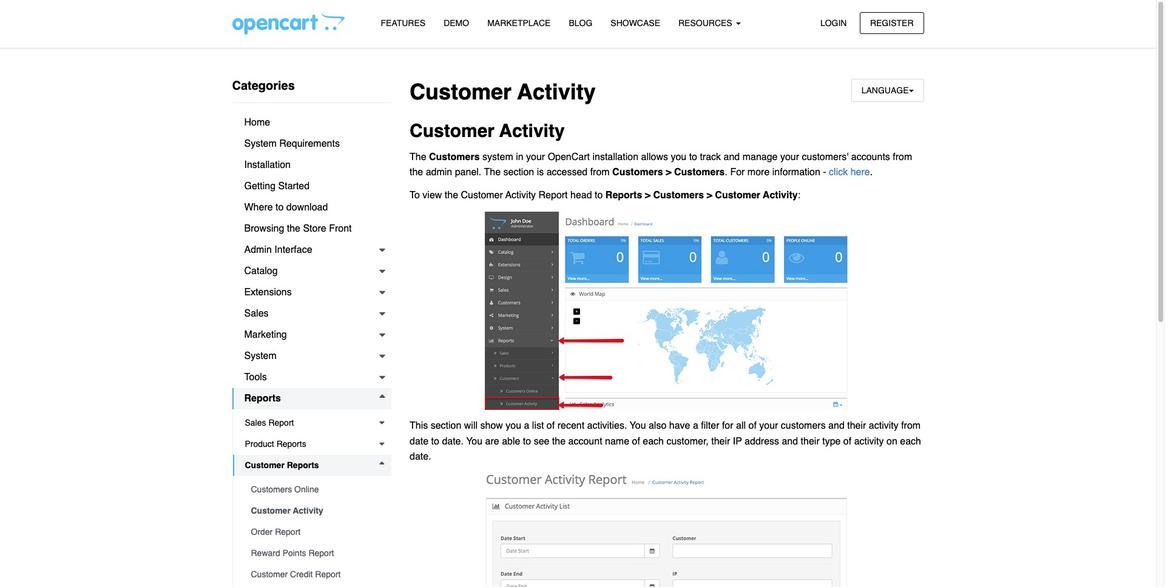 Task type: locate. For each thing, give the bounding box(es) containing it.
sales for sales
[[244, 308, 269, 319]]

your inside this section will show you a list of recent activities. you also have a filter for all of your customers and their activity from date to date. you are able to see the account name of each customer, their ip address and their type of activity on each date.
[[760, 421, 779, 432]]

section inside system in your opencart installation allows you to track and manage your customers' accounts from the admin panel. the section is accessed from
[[504, 167, 534, 178]]

from inside this section will show you a list of recent activities. you also have a filter for all of your customers and their activity from date to date. you are able to see the account name of each customer, their ip address and their type of activity on each date.
[[902, 421, 921, 432]]

activity inside customer activity link
[[293, 506, 323, 516]]

their down the customers
[[801, 436, 820, 447]]

sales inside "link"
[[244, 308, 269, 319]]

customer credit report link
[[239, 565, 392, 586]]

0 horizontal spatial you
[[466, 436, 483, 447]]

customer reports
[[245, 461, 319, 470]]

0 vertical spatial date.
[[442, 436, 464, 447]]

1 horizontal spatial each
[[900, 436, 922, 447]]

customer reports link
[[233, 455, 392, 477]]

the right see in the left of the page
[[552, 436, 566, 447]]

and down the customers
[[782, 436, 798, 447]]

system up tools
[[244, 351, 277, 362]]

2 vertical spatial from
[[902, 421, 921, 432]]

you left the also
[[630, 421, 646, 432]]

system inside 'link'
[[244, 138, 277, 149]]

each down the also
[[643, 436, 664, 447]]

0 horizontal spatial you
[[506, 421, 522, 432]]

1 horizontal spatial .
[[870, 167, 873, 178]]

you right allows
[[671, 152, 687, 163]]

your
[[526, 152, 545, 163], [781, 152, 800, 163], [760, 421, 779, 432]]

1 horizontal spatial date.
[[442, 436, 464, 447]]

activity
[[869, 421, 899, 432], [855, 436, 884, 447]]

report down reward points report link on the left of the page
[[315, 570, 341, 580]]

of right list
[[547, 421, 555, 432]]

section left will
[[431, 421, 462, 432]]

the inside system in your opencart installation allows you to track and manage your customers' accounts from the admin panel. the section is accessed from
[[410, 167, 423, 178]]

reward points report link
[[239, 543, 392, 565]]

0 vertical spatial you
[[630, 421, 646, 432]]

will
[[464, 421, 478, 432]]

you up able on the bottom left
[[506, 421, 522, 432]]

the right view
[[445, 190, 458, 201]]

0 horizontal spatial the
[[410, 152, 427, 163]]

sales report
[[245, 418, 294, 428]]

resources
[[679, 18, 735, 28]]

is
[[537, 167, 544, 178]]

accounts
[[852, 152, 891, 163]]

. left for
[[725, 167, 728, 178]]

admin
[[244, 245, 272, 256]]

a left filter
[[693, 421, 699, 432]]

system down home
[[244, 138, 277, 149]]

register
[[871, 18, 914, 28]]

a left list
[[524, 421, 530, 432]]

section
[[504, 167, 534, 178], [431, 421, 462, 432]]

browsing
[[244, 223, 284, 234]]

1 horizontal spatial >
[[666, 167, 672, 178]]

0 horizontal spatial a
[[524, 421, 530, 432]]

order report link
[[239, 522, 392, 543]]

login link
[[810, 12, 858, 34]]

your up information
[[781, 152, 800, 163]]

the
[[410, 152, 427, 163], [484, 167, 501, 178]]

blog link
[[560, 13, 602, 34]]

this section will show you a list of recent activities. you also have a filter for all of your customers and their activity from date to date. you are able to see the account name of each customer, their ip address and their type of activity on each date.
[[410, 421, 922, 463]]

tools link
[[232, 367, 392, 389]]

to inside system in your opencart installation allows you to track and manage your customers' accounts from the admin panel. the section is accessed from
[[689, 152, 698, 163]]

to left track
[[689, 152, 698, 163]]

of right type on the bottom right of page
[[844, 436, 852, 447]]

customers online link
[[239, 480, 392, 501]]

> down allows
[[666, 167, 672, 178]]

their left the ip at the bottom of the page
[[712, 436, 731, 447]]

type
[[823, 436, 841, 447]]

0 vertical spatial the
[[410, 152, 427, 163]]

and
[[724, 152, 740, 163], [829, 421, 845, 432], [782, 436, 798, 447]]

0 vertical spatial system
[[244, 138, 277, 149]]

customers down allows
[[613, 167, 663, 178]]

customers'
[[802, 152, 849, 163]]

resources link
[[670, 13, 750, 34]]

0 vertical spatial you
[[671, 152, 687, 163]]

installation link
[[232, 155, 392, 176]]

a
[[524, 421, 530, 432], [693, 421, 699, 432]]

1 horizontal spatial you
[[671, 152, 687, 163]]

1 vertical spatial the
[[484, 167, 501, 178]]

0 vertical spatial sales
[[244, 308, 269, 319]]

section down in
[[504, 167, 534, 178]]

installation
[[593, 152, 639, 163]]

activity left on
[[855, 436, 884, 447]]

for
[[731, 167, 745, 178]]

store
[[303, 223, 326, 234]]

activity
[[517, 80, 596, 104], [500, 120, 565, 142], [506, 190, 536, 201], [763, 190, 798, 201], [293, 506, 323, 516]]

list
[[532, 421, 544, 432]]

1 horizontal spatial the
[[484, 167, 501, 178]]

credit
[[290, 570, 313, 580]]

opencart dashboard image
[[484, 212, 850, 411]]

the down system
[[484, 167, 501, 178]]

browsing the store front
[[244, 223, 352, 234]]

customers
[[429, 152, 480, 163], [613, 167, 663, 178], [674, 167, 725, 178], [654, 190, 704, 201], [251, 485, 292, 495]]

sales up product
[[245, 418, 266, 428]]

1 vertical spatial from
[[590, 167, 610, 178]]

browsing the store front link
[[232, 219, 392, 240]]

0 horizontal spatial date.
[[410, 452, 431, 463]]

> down system in your opencart installation allows you to track and manage your customers' accounts from the admin panel. the section is accessed from
[[645, 190, 651, 201]]

1 vertical spatial date.
[[410, 452, 431, 463]]

1 vertical spatial sales
[[245, 418, 266, 428]]

opencart report image
[[484, 473, 850, 588]]

0 vertical spatial and
[[724, 152, 740, 163]]

the left store
[[287, 223, 301, 234]]

and up type on the bottom right of page
[[829, 421, 845, 432]]

system requirements link
[[232, 134, 392, 155]]

online
[[294, 485, 319, 495]]

> down track
[[707, 190, 713, 201]]

and up for
[[724, 152, 740, 163]]

2 system from the top
[[244, 351, 277, 362]]

1 horizontal spatial and
[[782, 436, 798, 447]]

report inside 'link'
[[315, 570, 341, 580]]

admin interface
[[244, 245, 312, 256]]

date. down date
[[410, 452, 431, 463]]

1 vertical spatial section
[[431, 421, 462, 432]]

your up address
[[760, 421, 779, 432]]

reports link
[[232, 389, 392, 410]]

report up reward points report
[[275, 528, 301, 537]]

their right the customers
[[848, 421, 867, 432]]

1 vertical spatial you
[[466, 436, 483, 447]]

1 horizontal spatial you
[[630, 421, 646, 432]]

your right in
[[526, 152, 545, 163]]

marketplace link
[[478, 13, 560, 34]]

1 horizontal spatial your
[[760, 421, 779, 432]]

click here link
[[829, 167, 870, 178]]

0 horizontal spatial each
[[643, 436, 664, 447]]

1 horizontal spatial a
[[693, 421, 699, 432]]

1 horizontal spatial section
[[504, 167, 534, 178]]

2 horizontal spatial and
[[829, 421, 845, 432]]

1 vertical spatial you
[[506, 421, 522, 432]]

sales up marketing
[[244, 308, 269, 319]]

1 system from the top
[[244, 138, 277, 149]]

each right on
[[900, 436, 922, 447]]

features link
[[372, 13, 435, 34]]

2 horizontal spatial >
[[707, 190, 713, 201]]

opencart
[[548, 152, 590, 163]]

front
[[329, 223, 352, 234]]

from
[[893, 152, 913, 163], [590, 167, 610, 178], [902, 421, 921, 432]]

0 horizontal spatial .
[[725, 167, 728, 178]]

you
[[630, 421, 646, 432], [466, 436, 483, 447]]

the left admin
[[410, 167, 423, 178]]

>
[[666, 167, 672, 178], [645, 190, 651, 201], [707, 190, 713, 201]]

you
[[671, 152, 687, 163], [506, 421, 522, 432]]

reports up customer reports
[[277, 440, 306, 449]]

report
[[539, 190, 568, 201], [269, 418, 294, 428], [275, 528, 301, 537], [309, 549, 334, 559], [315, 570, 341, 580]]

home
[[244, 117, 270, 128]]

reward points report
[[251, 549, 334, 559]]

customers down track
[[674, 167, 725, 178]]

activity up on
[[869, 421, 899, 432]]

0 horizontal spatial section
[[431, 421, 462, 432]]

interface
[[275, 245, 312, 256]]

2 horizontal spatial their
[[848, 421, 867, 432]]

you down will
[[466, 436, 483, 447]]

1 vertical spatial system
[[244, 351, 277, 362]]

register link
[[860, 12, 924, 34]]

0 vertical spatial section
[[504, 167, 534, 178]]

. down accounts
[[870, 167, 873, 178]]

extensions link
[[232, 282, 392, 304]]

the up admin
[[410, 152, 427, 163]]

.
[[725, 167, 728, 178], [870, 167, 873, 178]]

system for system
[[244, 351, 277, 362]]

their
[[848, 421, 867, 432], [712, 436, 731, 447], [801, 436, 820, 447]]

2 a from the left
[[693, 421, 699, 432]]

0 horizontal spatial and
[[724, 152, 740, 163]]

to
[[689, 152, 698, 163], [595, 190, 603, 201], [276, 202, 284, 213], [431, 436, 439, 447], [523, 436, 531, 447]]

also
[[649, 421, 667, 432]]

date. right date
[[442, 436, 464, 447]]



Task type: vqa. For each thing, say whether or not it's contained in the screenshot.
able
yes



Task type: describe. For each thing, give the bounding box(es) containing it.
0 vertical spatial from
[[893, 152, 913, 163]]

system for system requirements
[[244, 138, 277, 149]]

report up product reports
[[269, 418, 294, 428]]

getting started link
[[232, 176, 392, 197]]

showcase link
[[602, 13, 670, 34]]

see
[[534, 436, 550, 447]]

order
[[251, 528, 273, 537]]

extensions
[[244, 287, 292, 298]]

the inside this section will show you a list of recent activities. you also have a filter for all of your customers and their activity from date to date. you are able to see the account name of each customer, their ip address and their type of activity on each date.
[[552, 436, 566, 447]]

recent
[[558, 421, 585, 432]]

1 vertical spatial activity
[[855, 436, 884, 447]]

are
[[485, 436, 499, 447]]

2 vertical spatial customer activity
[[251, 506, 323, 516]]

able
[[502, 436, 521, 447]]

started
[[278, 181, 310, 192]]

:
[[798, 190, 801, 201]]

reports down tools
[[244, 393, 281, 404]]

product reports
[[245, 440, 306, 449]]

admin
[[426, 167, 452, 178]]

track
[[700, 152, 721, 163]]

report down order report link
[[309, 549, 334, 559]]

section inside this section will show you a list of recent activities. you also have a filter for all of your customers and their activity from date to date. you are able to see the account name of each customer, their ip address and their type of activity on each date.
[[431, 421, 462, 432]]

where
[[244, 202, 273, 213]]

customers down system in your opencart installation allows you to track and manage your customers' accounts from the admin panel. the section is accessed from
[[654, 190, 704, 201]]

in
[[516, 152, 524, 163]]

more
[[748, 167, 770, 178]]

getting started
[[244, 181, 310, 192]]

the inside system in your opencart installation allows you to track and manage your customers' accounts from the admin panel. the section is accessed from
[[484, 167, 501, 178]]

to right head
[[595, 190, 603, 201]]

customer credit report
[[251, 570, 341, 580]]

reports inside 'link'
[[277, 440, 306, 449]]

1 . from the left
[[725, 167, 728, 178]]

to view the customer activity report head to reports > customers > customer activity :
[[410, 190, 801, 201]]

customer inside 'link'
[[251, 570, 288, 580]]

system link
[[232, 346, 392, 367]]

installation
[[244, 160, 291, 171]]

language button
[[852, 79, 924, 102]]

1 each from the left
[[643, 436, 664, 447]]

account
[[569, 436, 603, 447]]

customers down customer reports
[[251, 485, 292, 495]]

admin interface link
[[232, 240, 392, 261]]

categories
[[232, 79, 295, 93]]

marketing link
[[232, 325, 392, 346]]

date
[[410, 436, 429, 447]]

to right date
[[431, 436, 439, 447]]

0 horizontal spatial >
[[645, 190, 651, 201]]

customers up 'panel.'
[[429, 152, 480, 163]]

1 a from the left
[[524, 421, 530, 432]]

all
[[736, 421, 746, 432]]

address
[[745, 436, 780, 447]]

ip
[[733, 436, 742, 447]]

click
[[829, 167, 848, 178]]

1 vertical spatial customer activity
[[410, 120, 565, 142]]

of right all
[[749, 421, 757, 432]]

0 vertical spatial activity
[[869, 421, 899, 432]]

opencart - open source shopping cart solution image
[[232, 13, 345, 35]]

where to download
[[244, 202, 328, 213]]

view
[[423, 190, 442, 201]]

language
[[862, 86, 909, 95]]

catalog link
[[232, 261, 392, 282]]

to right where
[[276, 202, 284, 213]]

system requirements
[[244, 138, 340, 149]]

0 horizontal spatial their
[[712, 436, 731, 447]]

panel.
[[455, 167, 482, 178]]

2 each from the left
[[900, 436, 922, 447]]

and inside system in your opencart installation allows you to track and manage your customers' accounts from the admin panel. the section is accessed from
[[724, 152, 740, 163]]

the inside browsing the store front link
[[287, 223, 301, 234]]

accessed
[[547, 167, 588, 178]]

customers online
[[251, 485, 319, 495]]

you inside this section will show you a list of recent activities. you also have a filter for all of your customers and their activity from date to date. you are able to see the account name of each customer, their ip address and their type of activity on each date.
[[506, 421, 522, 432]]

2 . from the left
[[870, 167, 873, 178]]

1 vertical spatial and
[[829, 421, 845, 432]]

allows
[[641, 152, 668, 163]]

of right name
[[632, 436, 640, 447]]

order report
[[251, 528, 301, 537]]

customers
[[781, 421, 826, 432]]

sales report link
[[233, 413, 392, 434]]

system in your opencart installation allows you to track and manage your customers' accounts from the admin panel. the section is accessed from
[[410, 152, 913, 178]]

product reports link
[[233, 434, 392, 455]]

1 horizontal spatial their
[[801, 436, 820, 447]]

name
[[605, 436, 630, 447]]

have
[[669, 421, 691, 432]]

show
[[480, 421, 503, 432]]

2 vertical spatial and
[[782, 436, 798, 447]]

0 vertical spatial customer activity
[[410, 80, 596, 104]]

filter
[[701, 421, 720, 432]]

head
[[571, 190, 592, 201]]

where to download link
[[232, 197, 392, 219]]

manage
[[743, 152, 778, 163]]

customers > customers . for more information - click here .
[[613, 167, 873, 178]]

2 horizontal spatial your
[[781, 152, 800, 163]]

marketing
[[244, 330, 287, 341]]

login
[[821, 18, 847, 28]]

marketplace
[[488, 18, 551, 28]]

sales link
[[232, 304, 392, 325]]

here
[[851, 167, 870, 178]]

report down is
[[539, 190, 568, 201]]

download
[[286, 202, 328, 213]]

demo link
[[435, 13, 478, 34]]

customer,
[[667, 436, 709, 447]]

tools
[[244, 372, 267, 383]]

reports down installation
[[606, 190, 642, 201]]

on
[[887, 436, 898, 447]]

getting
[[244, 181, 276, 192]]

0 horizontal spatial your
[[526, 152, 545, 163]]

for
[[722, 421, 734, 432]]

home link
[[232, 112, 392, 134]]

activities.
[[587, 421, 627, 432]]

requirements
[[279, 138, 340, 149]]

features
[[381, 18, 426, 28]]

sales for sales report
[[245, 418, 266, 428]]

the customers
[[410, 152, 480, 163]]

product
[[245, 440, 274, 449]]

-
[[823, 167, 827, 178]]

reports down product reports 'link'
[[287, 461, 319, 470]]

to left see in the left of the page
[[523, 436, 531, 447]]

you inside system in your opencart installation allows you to track and manage your customers' accounts from the admin panel. the section is accessed from
[[671, 152, 687, 163]]

catalog
[[244, 266, 278, 277]]



